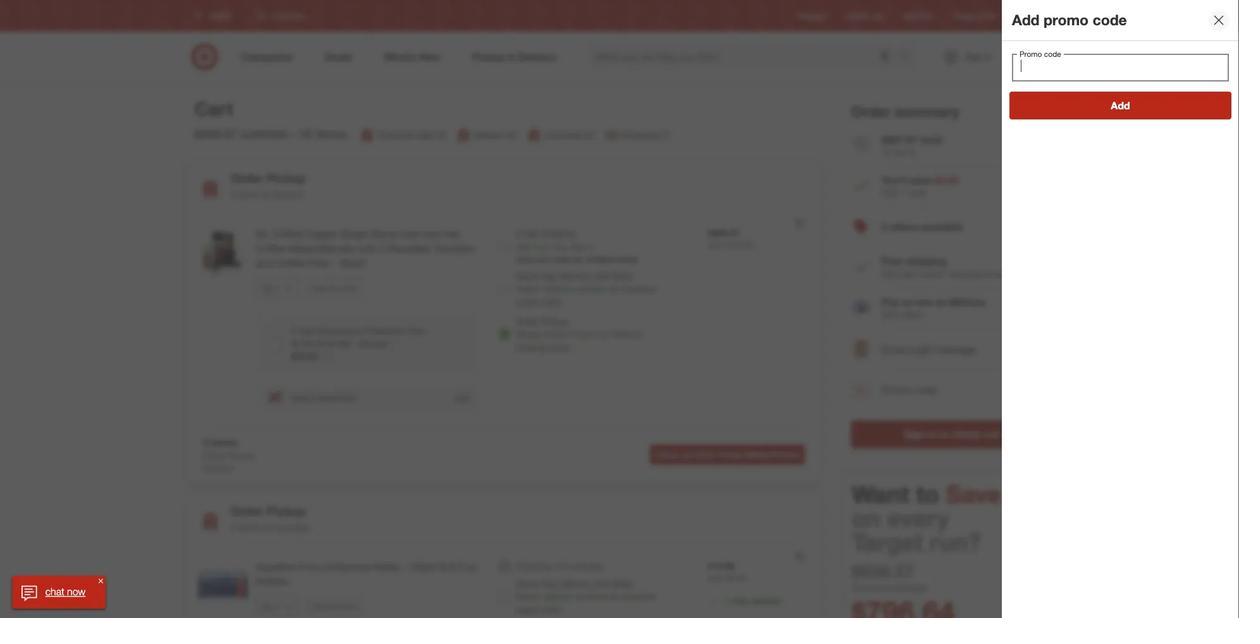 Task type: describe. For each thing, give the bounding box(es) containing it.
year
[[299, 326, 316, 337]]

with inside pay as low as $83/mo. with affirm
[[881, 310, 899, 321]]

promo
[[881, 384, 911, 397]]

at inside order pickup 3 items at waldorf
[[262, 189, 270, 200]]

checkout for order pickup 2 items at columbia
[[620, 591, 656, 602]]

0 vertical spatial by
[[540, 242, 550, 253]]

order summary
[[851, 102, 960, 120]]

sign in to check out
[[904, 429, 1000, 441]]

find stores link
[[1016, 10, 1055, 21]]

$838.57 subtotal
[[195, 127, 287, 141]]

$6.99
[[727, 574, 745, 583]]

mr. coffee frappe single-serve iced and hot coffee maker/blender with 2 reusable tumblers and coffee filter  - black image
[[198, 227, 248, 278]]

email a gift message
[[881, 344, 976, 356]]

search button
[[894, 43, 924, 73]]

(waldorf)
[[744, 450, 777, 460]]

check out order pickup (waldorf) items
[[656, 450, 799, 460]]

black
[[340, 257, 366, 269]]

shipt for order pickup 2 items at columbia
[[612, 579, 633, 590]]

columbia (2)
[[544, 129, 594, 140]]

a for email
[[909, 344, 914, 356]]

east
[[416, 129, 434, 140]]

waldorf inside order pickup 3 items at waldorf
[[272, 189, 303, 200]]

add promo code dialog
[[1002, 0, 1239, 619]]

12:00pm
[[585, 255, 615, 264]]

water
[[374, 561, 401, 574]]

shipping for shipping not available
[[516, 561, 551, 572]]

items inside order pickup 3 items at waldorf
[[238, 189, 260, 200]]

1 vertical spatial code
[[914, 384, 937, 397]]

pay
[[881, 297, 899, 309]]

ad
[[873, 11, 883, 21]]

1 vertical spatial by
[[574, 255, 583, 264]]

0 vertical spatial subtotal
[[240, 127, 287, 141]]

$838.57 for $838.57 current subtotal
[[852, 561, 915, 582]]

with inside mr. coffee frappe single-serve iced and hot coffee maker/blender with 2 reusable tumblers and coffee filter  - black
[[359, 243, 377, 255]]

add for leftmost add button
[[454, 392, 470, 403]]

Service plan for Mr. Coffee Frappe Single-Serve Iced and Hot Coffee Maker/Blender with 2 Reusable Tumblers and Coffee Filter  - Black checkbox
[[269, 339, 281, 352]]

mr. coffee frappe single-serve iced and hot coffee maker/blender with 2 reusable tumblers and coffee filter  - black
[[256, 228, 475, 269]]

order pickup 3 items at waldorf
[[231, 171, 306, 200]]

add for add promo code
[[1012, 11, 1040, 29]]

you'll
[[881, 174, 907, 186]]

0 vertical spatial coffee
[[272, 228, 302, 240]]

sign in to check out button
[[851, 421, 1052, 449]]

(exclusions
[[949, 269, 993, 280]]

$13.98 each $6.99
[[708, 561, 745, 583]]

save for later for order pickup 2 items at columbia
[[312, 602, 357, 612]]

add for add button within dialog
[[1111, 99, 1130, 112]]

summary
[[895, 102, 960, 120]]

$838.57 current subtotal
[[852, 561, 926, 594]]

want
[[852, 480, 909, 509]]

$838.57 for $838.57 subtotal
[[195, 127, 237, 141]]

2 inside mr. coffee frappe single-serve iced and hot coffee maker/blender with 2 reusable tumblers and coffee filter  - black
[[380, 243, 386, 255]]

circle
[[976, 11, 996, 21]]

columbia inside order pickup 2 items at columbia
[[272, 522, 310, 533]]

every
[[887, 504, 949, 533]]

5%
[[1008, 480, 1044, 509]]

chat
[[45, 586, 64, 598]]

filter
[[309, 257, 331, 269]]

select for order pickup 3 items at waldorf
[[516, 283, 541, 295]]

redcard
[[903, 11, 933, 21]]

learn more button for order pickup 3 items at waldorf
[[516, 295, 561, 308]]

add a substitute
[[291, 392, 356, 403]]

3 for 3 items order pickup waldorf
[[203, 436, 208, 449]]

current
[[852, 582, 886, 594]]

offer
[[731, 595, 748, 606]]

applied
[[751, 595, 780, 606]]

out inside check out order pickup (waldorf) items button
[[681, 450, 693, 460]]

serve
[[372, 228, 398, 240]]

$13.98
[[708, 561, 734, 572]]

fl
[[458, 561, 464, 574]]

learn for order pickup 3 items at waldorf
[[516, 296, 538, 307]]

target circle
[[954, 11, 996, 21]]

same for order pickup 3 items at waldorf
[[516, 271, 539, 282]]

unflavored
[[322, 561, 371, 574]]

weekly ad link
[[847, 10, 883, 21]]

at inside order pickup ready within 2 hours at waldorf change store
[[602, 329, 609, 340]]

2 as from the left
[[935, 297, 947, 309]]

save for later for order pickup 3 items at waldorf
[[312, 284, 357, 293]]

$149.99)
[[316, 338, 350, 349]]

none text field inside add promo code dialog
[[1012, 54, 1229, 82]]

save inside want to save 5% on every target run?
[[946, 480, 1001, 509]]

3 offers available
[[881, 221, 963, 233]]

chat now dialog
[[12, 576, 106, 609]]

window for order pickup 2 items at columbia
[[577, 591, 607, 602]]

Store pickup radio
[[498, 328, 511, 341]]

frappe
[[305, 228, 337, 240]]

free
[[881, 255, 903, 268]]

$129.99
[[727, 240, 754, 250]]

gift
[[917, 344, 932, 356]]

16 for 16
[[1038, 45, 1045, 53]]

shipt for order pickup 3 items at waldorf
[[612, 271, 633, 282]]

learn more button for order pickup 2 items at columbia
[[516, 603, 561, 616]]

ready
[[516, 329, 541, 340]]

1 vertical spatial and
[[256, 257, 273, 269]]

pickup for order pickup 2 items at columbia
[[267, 504, 306, 519]]

3 offers available button
[[851, 207, 1052, 248]]

with for order pickup 2 items at columbia
[[593, 579, 610, 590]]

order for order summary
[[851, 102, 891, 120]]

at inside order pickup 2 items at columbia
[[262, 522, 270, 533]]

aquafina
[[256, 561, 296, 574]]

aquafina pure unflavored water - 24pk/16.9 fl oz bottles
[[256, 561, 477, 588]]

allstate
[[358, 338, 388, 349]]

order pickup 2 items at columbia
[[231, 504, 310, 533]]

add button inside dialog
[[1010, 92, 1232, 120]]

2-day shipping get it by thu, dec 7 when you order by 12:00pm today
[[516, 228, 638, 264]]

shipping (7)
[[622, 129, 670, 140]]

when
[[516, 255, 536, 264]]

shipping inside the free shipping with $35 orders* (exclusions apply)
[[905, 255, 946, 268]]

subtotal inside the $838.57 current subtotal
[[889, 582, 926, 594]]

orders*
[[918, 269, 947, 280]]

change
[[516, 342, 547, 353]]

target inside want to save 5% on every target run?
[[852, 528, 923, 557]]

you
[[538, 255, 551, 264]]

order for order pickup 3 items at waldorf
[[231, 171, 263, 186]]

affirm
[[902, 310, 925, 321]]

items inside button
[[779, 450, 799, 460]]

check
[[656, 450, 679, 460]]

save
[[909, 174, 932, 186]]

($125-
[[291, 338, 316, 349]]

2 vertical spatial coffee
[[276, 257, 306, 269]]

2 inside order pickup ready within 2 hours at waldorf change store
[[570, 329, 574, 340]]

chat now button
[[12, 576, 106, 609]]

checkout for order pickup 3 items at waldorf
[[620, 283, 656, 295]]

waldorf inside list
[[474, 129, 504, 140]]

target circle link
[[954, 10, 996, 21]]

3 for 3 offers available
[[881, 221, 887, 233]]

cart item ready to fulfill group for order pickup 2 items at columbia
[[188, 545, 820, 619]]

for for order pickup 3 items at waldorf
[[331, 284, 340, 293]]

0 horizontal spatial add button
[[453, 392, 471, 404]]

hours
[[577, 329, 599, 340]]

maker/blender
[[289, 243, 356, 255]]

select for order pickup 2 items at columbia
[[516, 591, 541, 602]]

1 horizontal spatial and
[[423, 228, 440, 240]]

today
[[617, 255, 638, 264]]

registry
[[799, 11, 827, 21]]

with inside the free shipping with $35 orders* (exclusions apply)
[[881, 269, 899, 280]]

pickup for order pickup 3 items at waldorf
[[267, 171, 306, 186]]

stores
[[1033, 11, 1055, 21]]

iced
[[401, 228, 421, 240]]

to inside button
[[939, 429, 949, 441]]



Task type: vqa. For each thing, say whether or not it's contained in the screenshot.
Hi, Greg on the right top
no



Task type: locate. For each thing, give the bounding box(es) containing it.
0 horizontal spatial code
[[914, 384, 937, 397]]

(2)
[[585, 129, 594, 140]]

3 inside 3 items order pickup waldorf
[[203, 436, 208, 449]]

0 vertical spatial 1
[[902, 187, 907, 198]]

aquafina pure unflavored water - 24pk/16.9 fl oz bottles link
[[256, 560, 478, 589]]

shipping
[[541, 228, 575, 239], [905, 255, 946, 268]]

as
[[902, 297, 913, 309], [935, 297, 947, 309]]

$838.57 down "cart"
[[195, 127, 237, 141]]

each for $13.98
[[708, 574, 724, 583]]

1 horizontal spatial shipping
[[905, 255, 946, 268]]

shipping
[[622, 129, 657, 140], [516, 561, 551, 572]]

low
[[916, 297, 933, 309]]

1 horizontal spatial target
[[954, 11, 974, 21]]

0 vertical spatial with
[[359, 243, 377, 255]]

on
[[852, 504, 880, 533]]

weekly ad
[[847, 11, 883, 21]]

0 vertical spatial same
[[516, 271, 539, 282]]

0 vertical spatial $838.57
[[195, 127, 237, 141]]

cart item ready to fulfill group
[[188, 212, 820, 427], [188, 545, 820, 619]]

window down shipping not available
[[577, 591, 607, 602]]

save for later button for order pickup 3 items at waldorf
[[306, 278, 362, 298]]

cart item ready to fulfill group for order pickup 3 items at waldorf
[[188, 212, 820, 427]]

shipping inside cart item ready to fulfill group
[[516, 561, 551, 572]]

0 vertical spatial learn more button
[[516, 295, 561, 308]]

affirm image
[[851, 299, 871, 319], [853, 301, 870, 313]]

2 delivery from the top
[[559, 579, 591, 590]]

later down black
[[342, 284, 357, 293]]

available
[[921, 221, 963, 233], [569, 561, 603, 572]]

1 horizontal spatial 1
[[902, 187, 907, 198]]

and down mr.
[[256, 257, 273, 269]]

to inside want to save 5% on every target run?
[[916, 480, 939, 509]]

list
[[360, 127, 670, 143]]

1 with from the top
[[881, 187, 899, 198]]

more up within
[[541, 296, 561, 307]]

1 learn more button from the top
[[516, 295, 561, 308]]

with inside you'll save $2.00 with 1 deal
[[881, 187, 899, 198]]

delivery for order pickup 2 items at columbia
[[559, 579, 591, 590]]

2 delivery from the top
[[544, 591, 574, 602]]

$838.57 inside the $838.57 current subtotal
[[852, 561, 915, 582]]

check out order pickup (waldorf) items button
[[650, 445, 805, 465]]

1 shipt from the top
[[612, 271, 633, 282]]

1 vertical spatial same
[[516, 579, 539, 590]]

1 each from the top
[[708, 240, 724, 250]]

columbia up aquafina
[[272, 522, 310, 533]]

1 vertical spatial delivery
[[559, 579, 591, 590]]

message
[[935, 344, 976, 356]]

1 vertical spatial for
[[331, 602, 340, 612]]

0 vertical spatial shipping
[[541, 228, 575, 239]]

list containing charlotte east (4)
[[360, 127, 670, 143]]

- inside mr. coffee frappe single-serve iced and hot coffee maker/blender with 2 reusable tumblers and coffee filter  - black
[[334, 257, 338, 269]]

1 vertical spatial delivery
[[544, 591, 574, 602]]

store
[[549, 342, 569, 353]]

each for $389.97
[[708, 240, 724, 250]]

same day delivery with shipt select delivery window at checkout learn more for order pickup 2 items at columbia
[[516, 579, 656, 615]]

for for order pickup 2 items at columbia
[[331, 602, 340, 612]]

not
[[554, 561, 566, 572]]

0 vertical spatial with
[[881, 187, 899, 198]]

delivery for order pickup 3 items at waldorf
[[544, 283, 574, 295]]

0 vertical spatial day
[[541, 271, 557, 282]]

$35
[[902, 269, 916, 280]]

dec
[[571, 242, 587, 253]]

1 vertical spatial shipt
[[612, 579, 633, 590]]

pure
[[299, 561, 319, 574]]

0 horizontal spatial 1
[[723, 595, 728, 606]]

cart item ready to fulfill group containing mr. coffee frappe single-serve iced and hot coffee maker/blender with 2 reusable tumblers and coffee filter  - black
[[188, 212, 820, 427]]

shipping left the (7)
[[622, 129, 657, 140]]

2 vertical spatial -
[[403, 561, 407, 574]]

3
[[231, 189, 236, 200], [881, 221, 887, 233], [203, 436, 208, 449]]

with down 12:00pm
[[593, 271, 610, 282]]

out right check
[[681, 450, 693, 460]]

0 vertical spatial target
[[954, 11, 974, 21]]

0 horizontal spatial target
[[852, 528, 923, 557]]

$838.57
[[195, 127, 237, 141], [852, 561, 915, 582]]

0 vertical spatial columbia
[[544, 129, 582, 140]]

1 horizontal spatial subtotal
[[889, 582, 926, 594]]

0 horizontal spatial a
[[310, 392, 315, 403]]

available right offers at right top
[[921, 221, 963, 233]]

same for order pickup 2 items at columbia
[[516, 579, 539, 590]]

- right filter
[[334, 257, 338, 269]]

code right promo on the right top of the page
[[1093, 11, 1127, 29]]

- left allstate in the left bottom of the page
[[353, 338, 356, 349]]

day for order pickup 2 items at columbia
[[541, 579, 557, 590]]

0 vertical spatial and
[[423, 228, 440, 240]]

1 cart item ready to fulfill group from the top
[[188, 212, 820, 427]]

2 left year
[[291, 326, 296, 337]]

now
[[67, 586, 85, 598]]

day for order pickup 3 items at waldorf
[[541, 271, 557, 282]]

cart item ready to fulfill group containing aquafina pure unflavored water - 24pk/16.9 fl oz bottles
[[188, 545, 820, 619]]

1 learn from the top
[[516, 296, 538, 307]]

target up the $838.57 current subtotal
[[852, 528, 923, 557]]

1 horizontal spatial $838.57
[[852, 561, 915, 582]]

columbia inside list
[[544, 129, 582, 140]]

0 vertical spatial code
[[1093, 11, 1127, 29]]

1 horizontal spatial -
[[353, 338, 356, 349]]

order for order pickup ready within 2 hours at waldorf change store
[[516, 316, 539, 327]]

2 year electronics protection plan ($125-$149.99) - allstate
[[291, 326, 425, 349]]

save for order pickup 2 items at columbia
[[312, 602, 329, 612]]

2 inside order pickup 2 items at columbia
[[231, 522, 236, 533]]

same day delivery with shipt select delivery window at checkout learn more for order pickup 3 items at waldorf
[[516, 271, 656, 307]]

16 for 16 items
[[299, 127, 312, 141]]

for down unflavored
[[331, 602, 340, 612]]

2 same day delivery with shipt select delivery window at checkout learn more from the top
[[516, 579, 656, 615]]

- inside "aquafina pure unflavored water - 24pk/16.9 fl oz bottles"
[[403, 561, 407, 574]]

shipping up thu,
[[541, 228, 575, 239]]

change store button
[[516, 341, 569, 354]]

2 left the hours
[[570, 329, 574, 340]]

1 left offer
[[723, 595, 728, 606]]

1 for from the top
[[331, 284, 340, 293]]

each down $13.98
[[708, 574, 724, 583]]

0 vertical spatial same day delivery with shipt select delivery window at checkout learn more
[[516, 271, 656, 307]]

a left gift
[[909, 344, 914, 356]]

0 horizontal spatial 3
[[203, 436, 208, 449]]

0 horizontal spatial to
[[916, 480, 939, 509]]

pay as low as $83/mo. with affirm
[[881, 297, 987, 321]]

1 same from the top
[[516, 271, 539, 282]]

waldorf (3)
[[474, 129, 517, 140]]

checkout
[[620, 283, 656, 295], [620, 591, 656, 602]]

save for later down filter
[[312, 284, 357, 293]]

code right promo
[[914, 384, 937, 397]]

1 window from the top
[[577, 283, 607, 295]]

0 vertical spatial each
[[708, 240, 724, 250]]

later down "aquafina pure unflavored water - 24pk/16.9 fl oz bottles"
[[342, 602, 357, 612]]

1 vertical spatial out
[[681, 450, 693, 460]]

in
[[928, 429, 937, 441]]

1 vertical spatial available
[[569, 561, 603, 572]]

1 checkout from the top
[[620, 283, 656, 295]]

2 vertical spatial 3
[[203, 436, 208, 449]]

1 select from the top
[[516, 283, 541, 295]]

3 items order pickup waldorf
[[203, 436, 255, 474]]

weekly
[[847, 11, 871, 21]]

promo
[[1044, 11, 1089, 29]]

aquafina pure unflavored water - 24pk/16.9 fl oz bottles image
[[198, 560, 248, 611]]

with down shipping not available
[[593, 579, 610, 590]]

1 delivery from the top
[[559, 271, 591, 282]]

delivery for order pickup 3 items at waldorf
[[559, 271, 591, 282]]

day down shipping not available
[[541, 579, 557, 590]]

1 vertical spatial coffee
[[256, 243, 286, 255]]

same down shipping not available
[[516, 579, 539, 590]]

- right water
[[403, 561, 407, 574]]

thu,
[[552, 242, 569, 253]]

save for order pickup 3 items at waldorf
[[312, 284, 329, 293]]

order pickup ready within 2 hours at waldorf change store
[[516, 316, 642, 353]]

same down when
[[516, 271, 539, 282]]

by
[[540, 242, 550, 253], [574, 255, 583, 264]]

16 link
[[1022, 43, 1050, 71]]

delivery down order
[[559, 271, 591, 282]]

0 vertical spatial shipt
[[612, 271, 633, 282]]

0 vertical spatial save for later button
[[306, 278, 362, 298]]

and left hot
[[423, 228, 440, 240]]

with down single-
[[359, 243, 377, 255]]

order inside order pickup 3 items at waldorf
[[231, 171, 263, 186]]

0 horizontal spatial by
[[540, 242, 550, 253]]

subtotal right current
[[889, 582, 926, 594]]

save for later
[[312, 284, 357, 293], [312, 602, 357, 612]]

1 vertical spatial with
[[593, 271, 610, 282]]

pickup inside order pickup ready within 2 hours at waldorf change store
[[541, 316, 568, 327]]

1 vertical spatial shipping
[[516, 561, 551, 572]]

$23.00
[[291, 351, 318, 362]]

1 horizontal spatial by
[[574, 255, 583, 264]]

to right 'in'
[[939, 429, 949, 441]]

0 horizontal spatial $838.57
[[195, 127, 237, 141]]

coffee left filter
[[276, 257, 306, 269]]

1 offer applied
[[723, 595, 780, 606]]

to
[[939, 429, 949, 441], [916, 480, 939, 509]]

learn more button down shipping not available
[[516, 603, 561, 616]]

2 up aquafina pure unflavored water - 24pk/16.9 fl oz bottles image at left bottom
[[231, 522, 236, 533]]

save
[[312, 284, 329, 293], [946, 480, 1001, 509], [312, 602, 329, 612]]

pickup inside order pickup 2 items at columbia
[[267, 504, 306, 519]]

2 save for later button from the top
[[306, 597, 362, 617]]

$83/mo.
[[949, 297, 987, 309]]

run?
[[930, 528, 981, 557]]

same day delivery with shipt select delivery window at checkout learn more down 12:00pm
[[516, 271, 656, 307]]

shipping inside list
[[622, 129, 657, 140]]

$838.57 down 'on'
[[852, 561, 915, 582]]

0 vertical spatial 16
[[1038, 45, 1045, 53]]

1 vertical spatial cart item ready to fulfill group
[[188, 545, 820, 619]]

promo code
[[881, 384, 937, 397]]

find
[[1016, 11, 1031, 21]]

1 horizontal spatial columbia
[[544, 129, 582, 140]]

target
[[954, 11, 974, 21], [852, 528, 923, 557]]

0 vertical spatial out
[[984, 429, 1000, 441]]

1 horizontal spatial 16
[[1038, 45, 1045, 53]]

✕ button
[[96, 576, 106, 586]]

1 vertical spatial with
[[881, 269, 899, 280]]

order for order pickup 2 items at columbia
[[231, 504, 263, 519]]

1 vertical spatial save for later
[[312, 602, 357, 612]]

code
[[1093, 11, 1127, 29], [914, 384, 937, 397]]

pickup inside button
[[718, 450, 742, 460]]

0 vertical spatial select
[[516, 283, 541, 295]]

select
[[516, 283, 541, 295], [516, 591, 541, 602]]

out inside sign in to check out button
[[984, 429, 1000, 441]]

1 delivery from the top
[[544, 283, 574, 295]]

1 vertical spatial save
[[946, 480, 1001, 509]]

order inside button
[[695, 450, 716, 460]]

0 horizontal spatial 16
[[299, 127, 312, 141]]

0 vertical spatial later
[[342, 284, 357, 293]]

1 vertical spatial 3
[[881, 221, 887, 233]]

3 inside button
[[881, 221, 887, 233]]

3 with from the top
[[881, 310, 899, 321]]

0 vertical spatial a
[[909, 344, 914, 356]]

1 later from the top
[[342, 284, 357, 293]]

2 cart item ready to fulfill group from the top
[[188, 545, 820, 619]]

pickup for order pickup ready within 2 hours at waldorf change store
[[541, 316, 568, 327]]

2 each from the top
[[708, 574, 724, 583]]

1 same day delivery with shipt select delivery window at checkout learn more from the top
[[516, 271, 656, 307]]

day
[[541, 271, 557, 282], [541, 579, 557, 590]]

1 horizontal spatial to
[[939, 429, 949, 441]]

available for shipping not available
[[569, 561, 603, 572]]

pickup inside 3 items order pickup waldorf
[[228, 450, 255, 462]]

None radio
[[498, 240, 511, 252], [498, 592, 511, 605], [498, 240, 511, 252], [498, 592, 511, 605]]

3 inside order pickup 3 items at waldorf
[[231, 189, 236, 200]]

available inside cart item ready to fulfill group
[[569, 561, 603, 572]]

check
[[952, 429, 981, 441]]

1 save for later button from the top
[[306, 278, 362, 298]]

save for later button down unflavored
[[306, 597, 362, 617]]

0 vertical spatial cart item ready to fulfill group
[[188, 212, 820, 427]]

2 with from the top
[[881, 269, 899, 280]]

1 horizontal spatial as
[[935, 297, 947, 309]]

0 horizontal spatial as
[[902, 297, 913, 309]]

save for later button
[[306, 278, 362, 298], [306, 597, 362, 617]]

window for order pickup 3 items at waldorf
[[577, 283, 607, 295]]

0 vertical spatial window
[[577, 283, 607, 295]]

shipping left not
[[516, 561, 551, 572]]

shipping inside 2-day shipping get it by thu, dec 7 when you order by 12:00pm today
[[541, 228, 575, 239]]

1 vertical spatial select
[[516, 591, 541, 602]]

with down pay
[[881, 310, 899, 321]]

0 vertical spatial add button
[[1010, 92, 1232, 120]]

later for order pickup 3 items at waldorf
[[342, 284, 357, 293]]

it
[[533, 242, 538, 253]]

waldorf inside 3 items order pickup waldorf
[[203, 463, 233, 474]]

as right the low
[[935, 297, 947, 309]]

2 select from the top
[[516, 591, 541, 602]]

order inside 3 items order pickup waldorf
[[203, 450, 226, 462]]

1 vertical spatial each
[[708, 574, 724, 583]]

0 horizontal spatial and
[[256, 257, 273, 269]]

2 same from the top
[[516, 579, 539, 590]]

0 vertical spatial delivery
[[559, 271, 591, 282]]

more down shipping not available
[[541, 604, 561, 615]]

2 down serve
[[380, 243, 386, 255]]

waldorf
[[474, 129, 504, 140], [272, 189, 303, 200], [612, 329, 642, 340], [203, 463, 233, 474]]

1 vertical spatial to
[[916, 480, 939, 509]]

coffee right mr.
[[272, 228, 302, 240]]

available right not
[[569, 561, 603, 572]]

later for order pickup 2 items at columbia
[[342, 602, 357, 612]]

shipping up "orders*"
[[905, 255, 946, 268]]

1 horizontal spatial out
[[984, 429, 1000, 441]]

electronics
[[318, 326, 362, 337]]

2 learn more button from the top
[[516, 603, 561, 616]]

day down you
[[541, 271, 557, 282]]

0 vertical spatial checkout
[[620, 283, 656, 295]]

1 more from the top
[[541, 296, 561, 307]]

2 save for later from the top
[[312, 602, 357, 612]]

1 inside you'll save $2.00 with 1 deal
[[902, 187, 907, 198]]

items inside 3 items order pickup waldorf
[[211, 436, 238, 449]]

0 vertical spatial more
[[541, 296, 561, 307]]

window down 12:00pm
[[577, 283, 607, 295]]

for down filter
[[331, 284, 340, 293]]

2 day from the top
[[541, 579, 557, 590]]

None radio
[[498, 284, 511, 297], [498, 560, 511, 573], [498, 284, 511, 297], [498, 560, 511, 573]]

add for add a substitute
[[291, 392, 307, 403]]

1 vertical spatial a
[[310, 392, 315, 403]]

1 vertical spatial shipping
[[905, 255, 946, 268]]

pickup
[[267, 171, 306, 186], [541, 316, 568, 327], [228, 450, 255, 462], [718, 450, 742, 460], [267, 504, 306, 519]]

1 vertical spatial day
[[541, 579, 557, 590]]

What can we help you find? suggestions appear below search field
[[587, 43, 902, 71]]

1 horizontal spatial code
[[1093, 11, 1127, 29]]

oz
[[467, 561, 477, 574]]

learn for order pickup 2 items at columbia
[[516, 604, 538, 615]]

save for later down unflavored
[[312, 602, 357, 612]]

shipping not available
[[516, 561, 603, 572]]

same day delivery with shipt select delivery window at checkout learn more down not
[[516, 579, 656, 615]]

learn down shipping not available
[[516, 604, 538, 615]]

- inside 2 year electronics protection plan ($125-$149.99) - allstate
[[353, 338, 356, 349]]

available for 3 offers available
[[921, 221, 963, 233]]

0 vertical spatial to
[[939, 429, 949, 441]]

0 vertical spatial learn
[[516, 296, 538, 307]]

redcard link
[[903, 10, 933, 21]]

1 vertical spatial same day delivery with shipt select delivery window at checkout learn more
[[516, 579, 656, 615]]

hot
[[443, 228, 460, 240]]

as up affirm
[[902, 297, 913, 309]]

plan
[[408, 326, 425, 337]]

1 vertical spatial subtotal
[[889, 582, 926, 594]]

you'll save $2.00 with 1 deal
[[881, 174, 959, 198]]

0 vertical spatial save
[[312, 284, 329, 293]]

0 horizontal spatial available
[[569, 561, 603, 572]]

2 vertical spatial with
[[593, 579, 610, 590]]

2 checkout from the top
[[620, 591, 656, 602]]

1 left deal
[[902, 187, 907, 198]]

1 vertical spatial window
[[577, 591, 607, 602]]

2 later from the top
[[342, 602, 357, 612]]

each inside $389.97 each $129.99
[[708, 240, 724, 250]]

(3)
[[507, 129, 517, 140]]

save up run?
[[946, 480, 1001, 509]]

0 vertical spatial delivery
[[544, 283, 574, 295]]

each down $389.97
[[708, 240, 724, 250]]

a left substitute
[[310, 392, 315, 403]]

waldorf inside order pickup ready within 2 hours at waldorf change store
[[612, 329, 642, 340]]

learn more button up ready
[[516, 295, 561, 308]]

deal
[[909, 187, 926, 198]]

reusable
[[389, 243, 431, 255]]

2 window from the top
[[577, 591, 607, 602]]

1 offer applied button
[[723, 595, 780, 607]]

delivery down not
[[559, 579, 591, 590]]

1 vertical spatial later
[[342, 602, 357, 612]]

1 vertical spatial 16
[[299, 127, 312, 141]]

by down dec
[[574, 255, 583, 264]]

2 more from the top
[[541, 604, 561, 615]]

1
[[902, 187, 907, 198], [723, 595, 728, 606]]

with for order pickup 3 items at waldorf
[[593, 271, 610, 282]]

0 vertical spatial save for later
[[312, 284, 357, 293]]

available inside button
[[921, 221, 963, 233]]

1 horizontal spatial 3
[[231, 189, 236, 200]]

0 horizontal spatial out
[[681, 450, 693, 460]]

1 horizontal spatial add button
[[1010, 92, 1232, 120]]

charlotte
[[377, 129, 414, 140]]

by right it
[[540, 242, 550, 253]]

2 vertical spatial save
[[312, 602, 329, 612]]

with down you'll
[[881, 187, 899, 198]]

to right want
[[916, 480, 939, 509]]

save down pure
[[312, 602, 329, 612]]

for
[[331, 284, 340, 293], [331, 602, 340, 612]]

2 learn from the top
[[516, 604, 538, 615]]

select down shipping not available
[[516, 591, 541, 602]]

save down filter
[[312, 284, 329, 293]]

add button
[[1010, 92, 1232, 120], [453, 392, 471, 404]]

find stores
[[1016, 11, 1055, 21]]

shipping for shipping (7)
[[622, 129, 657, 140]]

2 shipt from the top
[[612, 579, 633, 590]]

a for add
[[310, 392, 315, 403]]

learn up ready
[[516, 296, 538, 307]]

1 vertical spatial 1
[[723, 595, 728, 606]]

save for later button for order pickup 2 items at columbia
[[306, 597, 362, 617]]

None text field
[[1012, 54, 1229, 82]]

1 day from the top
[[541, 271, 557, 282]]

1 inside button
[[723, 595, 728, 606]]

coffee down mr.
[[256, 243, 286, 255]]

more for order pickup 2 items at columbia
[[541, 604, 561, 615]]

order inside order pickup ready within 2 hours at waldorf change store
[[516, 316, 539, 327]]

pickup inside order pickup 3 items at waldorf
[[267, 171, 306, 186]]

1 vertical spatial learn
[[516, 604, 538, 615]]

delivery down shipping not available
[[544, 591, 574, 602]]

0 horizontal spatial shipping
[[541, 228, 575, 239]]

more for order pickup 3 items at waldorf
[[541, 296, 561, 307]]

each inside the $13.98 each $6.99
[[708, 574, 724, 583]]

items inside order pickup 2 items at columbia
[[238, 522, 260, 533]]

delivery for order pickup 2 items at columbia
[[544, 591, 574, 602]]

mr.
[[256, 228, 270, 240]]

out right check on the right bottom of the page
[[984, 429, 1000, 441]]

1 save for later from the top
[[312, 284, 357, 293]]

2 horizontal spatial 3
[[881, 221, 887, 233]]

mr. coffee frappe single-serve iced and hot coffee maker/blender with 2 reusable tumblers and coffee filter  - black link
[[256, 227, 478, 271]]

want to save 5% on every target run?
[[852, 480, 1044, 557]]

target left circle
[[954, 11, 974, 21]]

shipt
[[612, 271, 633, 282], [612, 579, 633, 590]]

get
[[516, 242, 530, 253]]

code inside add promo code dialog
[[1093, 11, 1127, 29]]

with down free
[[881, 269, 899, 280]]

0 horizontal spatial shipping
[[516, 561, 551, 572]]

save for later button down filter
[[306, 278, 362, 298]]

select down when
[[516, 283, 541, 295]]

subtotal up order pickup 3 items at waldorf
[[240, 127, 287, 141]]

1 as from the left
[[902, 297, 913, 309]]

columbia left (2)
[[544, 129, 582, 140]]

2 for from the top
[[331, 602, 340, 612]]

order inside order pickup 2 items at columbia
[[231, 504, 263, 519]]

2 vertical spatial with
[[881, 310, 899, 321]]

2 inside 2 year electronics protection plan ($125-$149.99) - allstate
[[291, 326, 296, 337]]

delivery down order
[[544, 283, 574, 295]]



